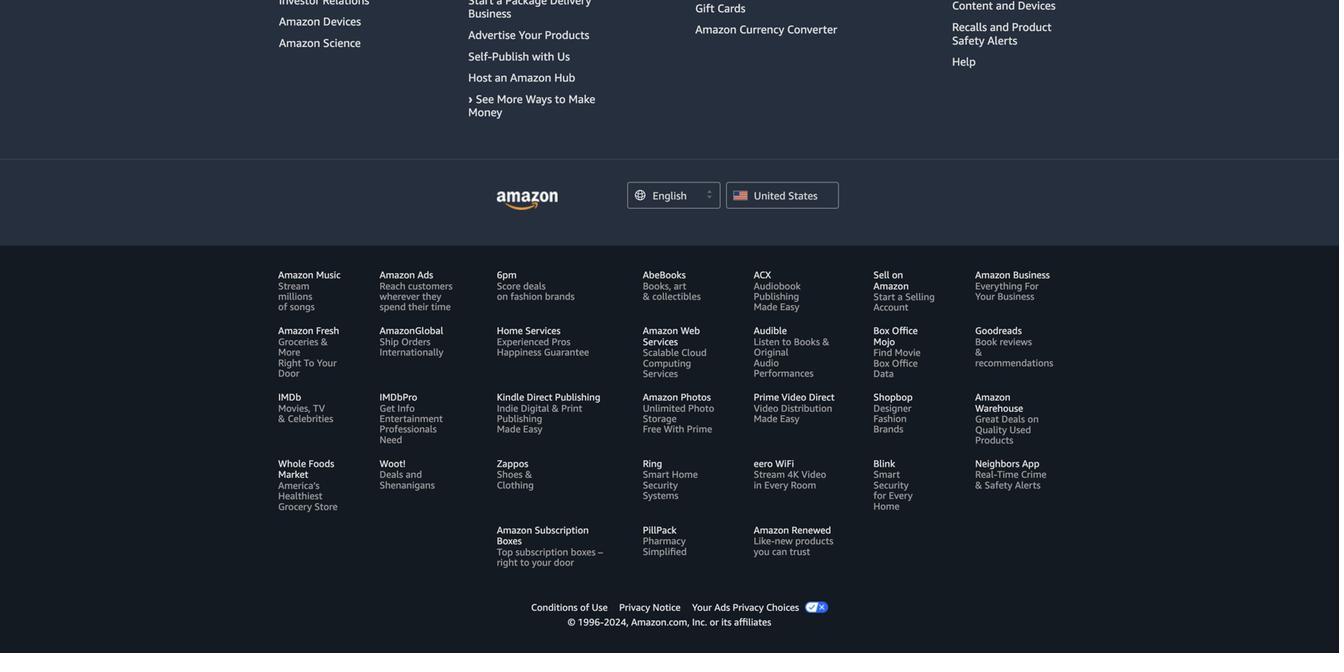 Task type: locate. For each thing, give the bounding box(es) containing it.
deals down need
[[380, 469, 403, 480]]

stream left 4k
[[754, 469, 785, 480]]

0 vertical spatial prime
[[754, 392, 779, 403]]

start down sell at the right
[[874, 291, 895, 303]]

amazon currency converter
[[695, 23, 837, 36]]

1 vertical spatial on
[[497, 291, 508, 302]]

smart inside blink smart security for every home
[[874, 469, 900, 480]]

& down neighbors
[[975, 480, 982, 491]]

security down ring
[[643, 480, 678, 491]]

ads inside amazon ads reach customers wherever they spend their time
[[418, 269, 433, 281]]

a left selling
[[898, 291, 903, 303]]

0 vertical spatial more
[[497, 92, 523, 106]]

easy up the wifi at the right of the page
[[780, 413, 800, 425]]

direct inside kindle direct publishing indie digital & print publishing made easy
[[527, 392, 553, 403]]

every right "for" at the bottom right of the page
[[889, 490, 913, 502]]

1 vertical spatial and
[[406, 469, 422, 480]]

imdb movies, tv & celebrities
[[278, 392, 333, 425]]

1 vertical spatial more
[[278, 347, 300, 358]]

amazon.com,
[[631, 617, 690, 628]]

every
[[764, 480, 788, 491], [889, 490, 913, 502]]

amazon up the ways
[[510, 71, 551, 84]]

every right in
[[764, 480, 788, 491]]

to left your
[[520, 557, 529, 568]]

amazon inside amazon warehouse great deals on quality used products
[[975, 392, 1011, 403]]

2 box from the top
[[874, 358, 890, 369]]

time
[[997, 469, 1019, 480]]

your ads privacy choices
[[692, 602, 799, 613]]

storage
[[643, 413, 677, 425]]

home down blink
[[874, 501, 900, 512]]

0 horizontal spatial direct
[[527, 392, 553, 403]]

office down mojo
[[892, 358, 918, 369]]

deals right great
[[1002, 414, 1025, 425]]

smart
[[643, 469, 669, 480], [874, 469, 900, 480]]

1 box from the top
[[874, 325, 890, 337]]

of left use
[[580, 602, 589, 613]]

& inside abebooks books, art & collectibles
[[643, 291, 650, 302]]

score
[[497, 280, 521, 292]]

1 horizontal spatial privacy
[[733, 602, 764, 613]]

products up 'us'
[[545, 28, 589, 41]]

& inside zappos shoes & clothing
[[525, 469, 532, 480]]

publishing down acx
[[754, 291, 799, 302]]

amazon photos unlimited photo storage free with prime
[[643, 392, 714, 435]]

an
[[495, 71, 507, 84]]

0 vertical spatial safety
[[952, 34, 985, 47]]

services up guarantee
[[525, 325, 561, 337]]

more
[[497, 92, 523, 106], [278, 347, 300, 358]]

scalable
[[643, 347, 679, 359]]

2 horizontal spatial on
[[1028, 414, 1039, 425]]

of inside the amazon music stream millions of songs
[[278, 301, 287, 313]]

box down mojo
[[874, 358, 890, 369]]

1 horizontal spatial a
[[898, 291, 903, 303]]

amazon up wherever
[[380, 269, 415, 281]]

2 vertical spatial on
[[1028, 414, 1039, 425]]

safety down recalls
[[952, 34, 985, 47]]

self-publish with us
[[468, 50, 570, 63]]

to inside amazon subscription boxes top subscription boxes – right to your door
[[520, 557, 529, 568]]

0 horizontal spatial security
[[643, 480, 678, 491]]

self-publish with us link
[[468, 50, 570, 63]]

0 vertical spatial office
[[892, 325, 918, 337]]

stream for amazon
[[278, 280, 309, 292]]

amazon up top
[[497, 525, 532, 536]]

amazon down amazon devices
[[279, 36, 320, 49]]

amazon inside the amazon music stream millions of songs
[[278, 269, 314, 281]]

amazon science link
[[279, 36, 361, 49]]

1 vertical spatial products
[[975, 435, 1014, 446]]

sell
[[874, 269, 890, 281]]

original
[[754, 347, 789, 358]]

subscription
[[516, 547, 568, 558]]

& inside neighbors app real-time crime & safety alerts
[[975, 480, 982, 491]]

alerts down "product"
[[988, 34, 1018, 47]]

1 horizontal spatial and
[[990, 20, 1009, 33]]

smart up "for" at the bottom right of the page
[[874, 469, 900, 480]]

0 horizontal spatial stream
[[278, 280, 309, 292]]

alerts
[[988, 34, 1018, 47], [1015, 480, 1041, 491]]

united states link
[[726, 182, 839, 209]]

amazon up great
[[975, 392, 1011, 403]]

safety down neighbors
[[985, 480, 1013, 491]]

0 horizontal spatial home
[[497, 325, 523, 337]]

systems
[[643, 490, 679, 502]]

delivery
[[550, 0, 591, 7]]

to right listen
[[782, 336, 792, 348]]

0 vertical spatial a
[[497, 0, 502, 7]]

1 vertical spatial safety
[[985, 480, 1013, 491]]

1 horizontal spatial on
[[892, 269, 903, 281]]

your up the goodreads
[[975, 291, 995, 302]]

1 horizontal spatial products
[[975, 435, 1014, 446]]

ads for your
[[715, 602, 730, 613]]

0 horizontal spatial ads
[[418, 269, 433, 281]]

1 vertical spatial start
[[874, 291, 895, 303]]

smart for ring
[[643, 469, 669, 480]]

songs
[[290, 301, 315, 313]]

box
[[874, 325, 890, 337], [874, 358, 890, 369]]

easy down digital
[[523, 424, 543, 435]]

1 vertical spatial prime
[[687, 424, 712, 435]]

start inside sell on amazon start a selling account
[[874, 291, 895, 303]]

used
[[1010, 424, 1031, 436]]

start up the 'advertise'
[[468, 0, 494, 7]]

and inside woot! deals and shenanigans
[[406, 469, 422, 480]]

stream inside eero wifi stream 4k video in every room
[[754, 469, 785, 480]]

1 direct from the left
[[527, 392, 553, 403]]

fashion
[[511, 291, 543, 302]]

& down imdb
[[278, 413, 285, 425]]

amazon up amazon science link
[[279, 15, 320, 28]]

& right 'groceries'
[[321, 336, 328, 348]]

publishing inside acx audiobook publishing made easy
[[754, 291, 799, 302]]

imdbpro
[[380, 392, 417, 403]]

2 security from the left
[[874, 480, 909, 491]]

0 vertical spatial to
[[555, 92, 566, 106]]

home up "happiness"
[[497, 325, 523, 337]]

& inside imdb movies, tv & celebrities
[[278, 413, 285, 425]]

2 horizontal spatial to
[[782, 336, 792, 348]]

1 horizontal spatial to
[[555, 92, 566, 106]]

amazon up storage
[[643, 392, 678, 403]]

prime
[[754, 392, 779, 403], [687, 424, 712, 435]]

and right woot!
[[406, 469, 422, 480]]

celebrities
[[288, 413, 333, 425]]

0 vertical spatial alerts
[[988, 34, 1018, 47]]

office up movie
[[892, 325, 918, 337]]

currency
[[740, 23, 784, 36]]

0 vertical spatial deals
[[1002, 414, 1025, 425]]

0 vertical spatial and
[[990, 20, 1009, 33]]

book
[[975, 336, 997, 348]]

recalls and product safety alerts link
[[952, 20, 1052, 47]]

to right the ways
[[555, 92, 566, 106]]

& down the goodreads
[[975, 347, 982, 358]]

of left songs
[[278, 301, 287, 313]]

0 vertical spatial business
[[468, 7, 511, 20]]

ads up its
[[715, 602, 730, 613]]

0 horizontal spatial more
[[278, 347, 300, 358]]

direct down performances on the bottom of the page
[[809, 392, 835, 403]]

& right the books
[[823, 336, 830, 348]]

direct inside prime video direct video distribution made easy
[[809, 392, 835, 403]]

every inside eero wifi stream 4k video in every room
[[764, 480, 788, 491]]

0 horizontal spatial of
[[278, 301, 287, 313]]

customers
[[408, 280, 453, 292]]

recalls and product safety alerts
[[952, 20, 1052, 47]]

1 horizontal spatial deals
[[1002, 414, 1025, 425]]

made inside kindle direct publishing indie digital & print publishing made easy
[[497, 424, 521, 435]]

amazon inside amazon photos unlimited photo storage free with prime
[[643, 392, 678, 403]]

amazon inside amazon ads reach customers wherever they spend their time
[[380, 269, 415, 281]]

direct right kindle on the bottom left of page
[[527, 392, 553, 403]]

your
[[532, 557, 551, 568]]

1 vertical spatial alerts
[[1015, 480, 1041, 491]]

home inside home services experienced pros happiness guarantee
[[497, 325, 523, 337]]

made left distribution
[[754, 413, 778, 425]]

©
[[568, 617, 575, 628]]

see
[[476, 92, 494, 106]]

advertise your products link
[[468, 28, 589, 41]]

your
[[519, 28, 542, 41], [975, 291, 995, 302], [317, 357, 337, 369], [692, 602, 712, 613]]

find
[[874, 347, 892, 359]]

amazon left 'for'
[[975, 269, 1011, 281]]

amazonglobal ship orders internationally
[[380, 325, 444, 358]]

made down audiobook
[[754, 301, 778, 313]]

1 horizontal spatial smart
[[874, 469, 900, 480]]

amazon inside amazon renewed like-new products you can trust
[[754, 525, 789, 536]]

1 horizontal spatial stream
[[754, 469, 785, 480]]

1 privacy from the left
[[619, 602, 650, 613]]

1 vertical spatial a
[[898, 291, 903, 303]]

1 vertical spatial office
[[892, 358, 918, 369]]

1 horizontal spatial prime
[[754, 392, 779, 403]]

grocery
[[278, 501, 312, 513]]

on inside 6pm score deals on fashion brands
[[497, 291, 508, 302]]

amazon up can
[[754, 525, 789, 536]]

ads up they
[[418, 269, 433, 281]]

0 horizontal spatial privacy
[[619, 602, 650, 613]]

1 vertical spatial stream
[[754, 469, 785, 480]]

use
[[592, 602, 608, 613]]

home up systems
[[672, 469, 698, 480]]

made inside acx audiobook publishing made easy
[[754, 301, 778, 313]]

box office mojo find movie box office data
[[874, 325, 921, 380]]

6pm
[[497, 269, 517, 281]]

& right shoes
[[525, 469, 532, 480]]

a inside start a package delivery business
[[497, 0, 502, 7]]

amazon down gift cards link
[[695, 23, 737, 36]]

privacy notice link
[[614, 602, 686, 613]]

abebooks
[[643, 269, 686, 281]]

smart inside ring smart home security systems
[[643, 469, 669, 480]]

0 horizontal spatial to
[[520, 557, 529, 568]]

2 office from the top
[[892, 358, 918, 369]]

1 vertical spatial of
[[580, 602, 589, 613]]

1 horizontal spatial security
[[874, 480, 909, 491]]

0 horizontal spatial prime
[[687, 424, 712, 435]]

amazon for like-
[[754, 525, 789, 536]]

amazon inside amazon fresh groceries & more right to your door
[[278, 325, 314, 337]]

publishing for audiobook publishing
[[754, 291, 799, 302]]

2 direct from the left
[[809, 392, 835, 403]]

0 vertical spatial products
[[545, 28, 589, 41]]

2 smart from the left
[[874, 469, 900, 480]]

2 privacy from the left
[[733, 602, 764, 613]]

2 vertical spatial publishing
[[497, 413, 542, 425]]

web
[[681, 325, 700, 337]]

publishing down kindle on the bottom left of page
[[497, 413, 542, 425]]

4k
[[788, 469, 799, 480]]

books,
[[643, 280, 671, 292]]

more inside host an amazon hub › see more ways to make money
[[497, 92, 523, 106]]

prime inside amazon photos unlimited photo storage free with prime
[[687, 424, 712, 435]]

gift
[[695, 1, 715, 15]]

woot! deals and shenanigans
[[380, 458, 435, 491]]

security down blink
[[874, 480, 909, 491]]

your inside amazon business everything for your business
[[975, 291, 995, 302]]

direct
[[527, 392, 553, 403], [809, 392, 835, 403]]

1 vertical spatial to
[[782, 336, 792, 348]]

shenanigans
[[380, 480, 435, 491]]

shoes
[[497, 469, 523, 480]]

amazon down songs
[[278, 325, 314, 337]]

eero wifi stream 4k video in every room
[[754, 458, 826, 491]]

2 horizontal spatial publishing
[[754, 291, 799, 302]]

listen
[[754, 336, 780, 348]]

1 horizontal spatial every
[[889, 490, 913, 502]]

easy inside kindle direct publishing indie digital & print publishing made easy
[[523, 424, 543, 435]]

and inside recalls and product safety alerts
[[990, 20, 1009, 33]]

0 horizontal spatial smart
[[643, 469, 669, 480]]

alerts down app
[[1015, 480, 1041, 491]]

you
[[754, 546, 770, 557]]

0 vertical spatial of
[[278, 301, 287, 313]]

amazon inside amazon business everything for your business
[[975, 269, 1011, 281]]

easy
[[780, 301, 800, 313], [780, 413, 800, 425], [523, 424, 543, 435]]

0 vertical spatial on
[[892, 269, 903, 281]]

0 horizontal spatial on
[[497, 291, 508, 302]]

box up find
[[874, 325, 890, 337]]

1 horizontal spatial home
[[672, 469, 698, 480]]

smart up systems
[[643, 469, 669, 480]]

united states
[[754, 190, 818, 202]]

1 smart from the left
[[643, 469, 669, 480]]

0 vertical spatial stream
[[278, 280, 309, 292]]

more up door
[[278, 347, 300, 358]]

1 vertical spatial deals
[[380, 469, 403, 480]]

their
[[408, 301, 429, 313]]

warehouse
[[975, 403, 1023, 414]]

1 vertical spatial home
[[672, 469, 698, 480]]

quality
[[975, 424, 1007, 436]]

cards
[[718, 1, 746, 15]]

services up computing
[[643, 336, 678, 348]]

2 horizontal spatial home
[[874, 501, 900, 512]]

1 vertical spatial publishing
[[555, 392, 601, 403]]

1 vertical spatial box
[[874, 358, 890, 369]]

on inside sell on amazon start a selling account
[[892, 269, 903, 281]]

a left package
[[497, 0, 502, 7]]

its
[[721, 617, 732, 628]]

1 horizontal spatial start
[[874, 291, 895, 303]]

home services experienced pros happiness guarantee
[[497, 325, 589, 358]]

0 horizontal spatial start
[[468, 0, 494, 7]]

amazon music stream millions of songs
[[278, 269, 341, 313]]

0 vertical spatial publishing
[[754, 291, 799, 302]]

made inside prime video direct video distribution made easy
[[754, 413, 778, 425]]

1 horizontal spatial of
[[580, 602, 589, 613]]

amazon devices link
[[279, 15, 361, 28]]

advertise
[[468, 28, 516, 41]]

amazon inside amazon subscription boxes top subscription boxes – right to your door
[[497, 525, 532, 536]]

amazon up account
[[874, 280, 909, 292]]

privacy up 2024,
[[619, 602, 650, 613]]

0 vertical spatial ads
[[418, 269, 433, 281]]

amazon up scalable
[[643, 325, 678, 337]]

on right warehouse
[[1028, 414, 1039, 425]]

0 horizontal spatial products
[[545, 28, 589, 41]]

0 horizontal spatial deals
[[380, 469, 403, 480]]

amazon us home image
[[497, 192, 558, 210]]

made down indie
[[497, 424, 521, 435]]

& down abebooks
[[643, 291, 650, 302]]

1 vertical spatial ads
[[715, 602, 730, 613]]

zappos shoes & clothing
[[497, 458, 534, 491]]

easy inside prime video direct video distribution made easy
[[780, 413, 800, 425]]

easy down audiobook
[[780, 301, 800, 313]]

more down an
[[497, 92, 523, 106]]

›
[[468, 92, 473, 106]]

start
[[468, 0, 494, 7], [874, 291, 895, 303]]

to inside host an amazon hub › see more ways to make money
[[555, 92, 566, 106]]

inc.
[[692, 617, 707, 628]]

advertise your products
[[468, 28, 589, 41]]

0 vertical spatial start
[[468, 0, 494, 7]]

products down great
[[975, 435, 1014, 446]]

amazon inside sell on amazon start a selling account
[[874, 280, 909, 292]]

home inside blink smart security for every home
[[874, 501, 900, 512]]

0 horizontal spatial and
[[406, 469, 422, 480]]

your right to on the left bottom of page
[[317, 357, 337, 369]]

blink smart security for every home
[[874, 458, 913, 512]]

2 vertical spatial to
[[520, 557, 529, 568]]

amazon up millions
[[278, 269, 314, 281]]

easy inside acx audiobook publishing made easy
[[780, 301, 800, 313]]

on right sell at the right
[[892, 269, 903, 281]]

privacy up affiliates
[[733, 602, 764, 613]]

prime inside prime video direct video distribution made easy
[[754, 392, 779, 403]]

& left print
[[552, 403, 559, 414]]

0 horizontal spatial a
[[497, 0, 502, 7]]

1 horizontal spatial direct
[[809, 392, 835, 403]]

amazon inside 'amazon web services scalable cloud computing services'
[[643, 325, 678, 337]]

audible
[[754, 325, 787, 337]]

tv
[[313, 403, 325, 414]]

0 vertical spatial box
[[874, 325, 890, 337]]

1 horizontal spatial publishing
[[555, 392, 601, 403]]

products inside amazon warehouse great deals on quality used products
[[975, 435, 1014, 446]]

on
[[892, 269, 903, 281], [497, 291, 508, 302], [1028, 414, 1039, 425]]

prime down photo
[[687, 424, 712, 435]]

amazon for services
[[643, 325, 678, 337]]

security inside blink smart security for every home
[[874, 480, 909, 491]]

imdbpro get info entertainment professionals need
[[380, 392, 443, 446]]

1 security from the left
[[643, 480, 678, 491]]

2 vertical spatial home
[[874, 501, 900, 512]]

stream up songs
[[278, 280, 309, 292]]

stream inside the amazon music stream millions of songs
[[278, 280, 309, 292]]

publishing right digital
[[555, 392, 601, 403]]

1 horizontal spatial ads
[[715, 602, 730, 613]]

amazon for stream
[[278, 269, 314, 281]]

security inside ring smart home security systems
[[643, 480, 678, 491]]

security
[[643, 480, 678, 491], [874, 480, 909, 491]]

ads for amazon
[[418, 269, 433, 281]]

0 vertical spatial home
[[497, 325, 523, 337]]

1 vertical spatial business
[[1013, 269, 1050, 281]]

computing
[[643, 358, 691, 369]]

publishing for indie digital & print publishing
[[555, 392, 601, 403]]

affiliates
[[734, 617, 771, 628]]

start inside start a package delivery business
[[468, 0, 494, 7]]

1 horizontal spatial more
[[497, 92, 523, 106]]

prime down performances on the bottom of the page
[[754, 392, 779, 403]]

can
[[772, 546, 787, 557]]

0 horizontal spatial every
[[764, 480, 788, 491]]

alerts inside recalls and product safety alerts
[[988, 34, 1018, 47]]

home
[[497, 325, 523, 337], [672, 469, 698, 480], [874, 501, 900, 512]]

and right recalls
[[990, 20, 1009, 33]]

on down 6pm
[[497, 291, 508, 302]]



Task type: describe. For each thing, give the bounding box(es) containing it.
your up self-publish with us
[[519, 28, 542, 41]]

amazon renewed like-new products you can trust
[[754, 525, 834, 557]]

deals inside woot! deals and shenanigans
[[380, 469, 403, 480]]

& inside goodreads book reviews & recommendations
[[975, 347, 982, 358]]

amazon for great
[[975, 392, 1011, 403]]

amazon currency converter link
[[695, 23, 837, 36]]

experienced
[[497, 336, 549, 348]]

stream for eero
[[754, 469, 785, 480]]

more inside amazon fresh groceries & more right to your door
[[278, 347, 300, 358]]

fashion
[[874, 413, 907, 425]]

acx audiobook publishing made easy
[[754, 269, 801, 313]]

with
[[664, 424, 684, 435]]

boxes
[[497, 536, 522, 547]]

amazon inside host an amazon hub › see more ways to make money
[[510, 71, 551, 84]]

a inside sell on amazon start a selling account
[[898, 291, 903, 303]]

science
[[323, 36, 361, 49]]

free
[[643, 424, 661, 435]]

right
[[278, 357, 301, 369]]

need
[[380, 434, 402, 446]]

services down scalable
[[643, 368, 678, 380]]

reviews
[[1000, 336, 1032, 348]]

with
[[532, 50, 554, 63]]

renewed
[[792, 525, 831, 536]]

designer
[[874, 403, 912, 414]]

amazon business everything for your business
[[975, 269, 1050, 302]]

ship
[[380, 336, 399, 348]]

whole
[[278, 458, 306, 469]]

0 horizontal spatial publishing
[[497, 413, 542, 425]]

brands
[[545, 291, 575, 302]]

to for subscription
[[520, 557, 529, 568]]

store
[[314, 501, 338, 513]]

america's
[[278, 480, 320, 491]]

simplified
[[643, 546, 687, 557]]

business inside start a package delivery business
[[468, 7, 511, 20]]

internationally
[[380, 347, 444, 358]]

your inside amazon fresh groceries & more right to your door
[[317, 357, 337, 369]]

your up the inc.
[[692, 602, 712, 613]]

door
[[278, 368, 299, 379]]

1 office from the top
[[892, 325, 918, 337]]

spend
[[380, 301, 406, 313]]

every inside blink smart security for every home
[[889, 490, 913, 502]]

self-
[[468, 50, 492, 63]]

see more ways to make money link
[[468, 92, 595, 119]]

mojo
[[874, 336, 895, 348]]

amazon for converter
[[695, 23, 737, 36]]

sell on amazon start a selling account
[[874, 269, 935, 313]]

zappos
[[497, 458, 529, 469]]

crime
[[1021, 469, 1047, 480]]

on inside amazon warehouse great deals on quality used products
[[1028, 414, 1039, 425]]

kindle direct publishing indie digital & print publishing made easy
[[497, 392, 601, 435]]

amazon for everything
[[975, 269, 1011, 281]]

host
[[468, 71, 492, 84]]

wherever
[[380, 291, 420, 302]]

amazon for groceries
[[278, 325, 314, 337]]

2 vertical spatial business
[[998, 291, 1035, 302]]

distribution
[[781, 403, 832, 414]]

woot!
[[380, 458, 406, 469]]

ring
[[643, 458, 662, 469]]

app
[[1022, 458, 1040, 469]]

groceries
[[278, 336, 318, 348]]

audiobook
[[754, 280, 801, 292]]

new
[[775, 536, 793, 547]]

amazon subscription boxes top subscription boxes – right to your door
[[497, 525, 603, 568]]

to for ›
[[555, 92, 566, 106]]

safety inside neighbors app real-time crime & safety alerts
[[985, 480, 1013, 491]]

shopbop
[[874, 392, 913, 403]]

imdb
[[278, 392, 301, 403]]

states
[[788, 190, 818, 202]]

safety inside recalls and product safety alerts
[[952, 34, 985, 47]]

photos
[[681, 392, 711, 403]]

acx
[[754, 269, 771, 281]]

devices
[[323, 15, 361, 28]]

amazon for boxes
[[497, 525, 532, 536]]

& inside amazon fresh groceries & more right to your door
[[321, 336, 328, 348]]

orders
[[401, 336, 431, 348]]

1996-
[[578, 617, 604, 628]]

video inside eero wifi stream 4k video in every room
[[802, 469, 826, 480]]

& inside kindle direct publishing indie digital & print publishing made easy
[[552, 403, 559, 414]]

services inside home services experienced pros happiness guarantee
[[525, 325, 561, 337]]

recommendations
[[975, 357, 1054, 369]]

goodreads
[[975, 325, 1022, 337]]

conditions of use
[[531, 602, 608, 613]]

movie
[[895, 347, 921, 359]]

time
[[431, 301, 451, 313]]

professionals
[[380, 424, 437, 435]]

prime video direct video distribution made easy
[[754, 392, 835, 425]]

amazon ads reach customers wherever they spend their time
[[380, 269, 453, 313]]

alerts inside neighbors app real-time crime & safety alerts
[[1015, 480, 1041, 491]]

millions
[[278, 291, 312, 302]]

smart for blink
[[874, 469, 900, 480]]

start a package delivery business
[[468, 0, 591, 20]]

audio
[[754, 357, 779, 369]]

ways
[[526, 92, 552, 106]]

& inside audible listen to books & original audio performances
[[823, 336, 830, 348]]

conditions
[[531, 602, 578, 613]]

home inside ring smart home security systems
[[672, 469, 698, 480]]

amazon web services scalable cloud computing services
[[643, 325, 707, 380]]

host an amazon hub › see more ways to make money
[[468, 71, 595, 119]]

deals inside amazon warehouse great deals on quality used products
[[1002, 414, 1025, 425]]

cloud
[[682, 347, 707, 359]]

in
[[754, 480, 762, 491]]

brands
[[874, 424, 904, 435]]

foods
[[309, 458, 334, 469]]

to inside audible listen to books & original audio performances
[[782, 336, 792, 348]]

right
[[497, 557, 518, 568]]

market
[[278, 469, 308, 480]]

help link
[[952, 55, 976, 68]]

whole foods market america's healthiest grocery store
[[278, 458, 338, 513]]

amazon for unlimited
[[643, 392, 678, 403]]

amazon fresh groceries & more right to your door
[[278, 325, 339, 379]]

wifi
[[775, 458, 794, 469]]

amazon for reach
[[380, 269, 415, 281]]

notice
[[653, 602, 681, 613]]

movies,
[[278, 403, 311, 414]]



Task type: vqa. For each thing, say whether or not it's contained in the screenshot.


